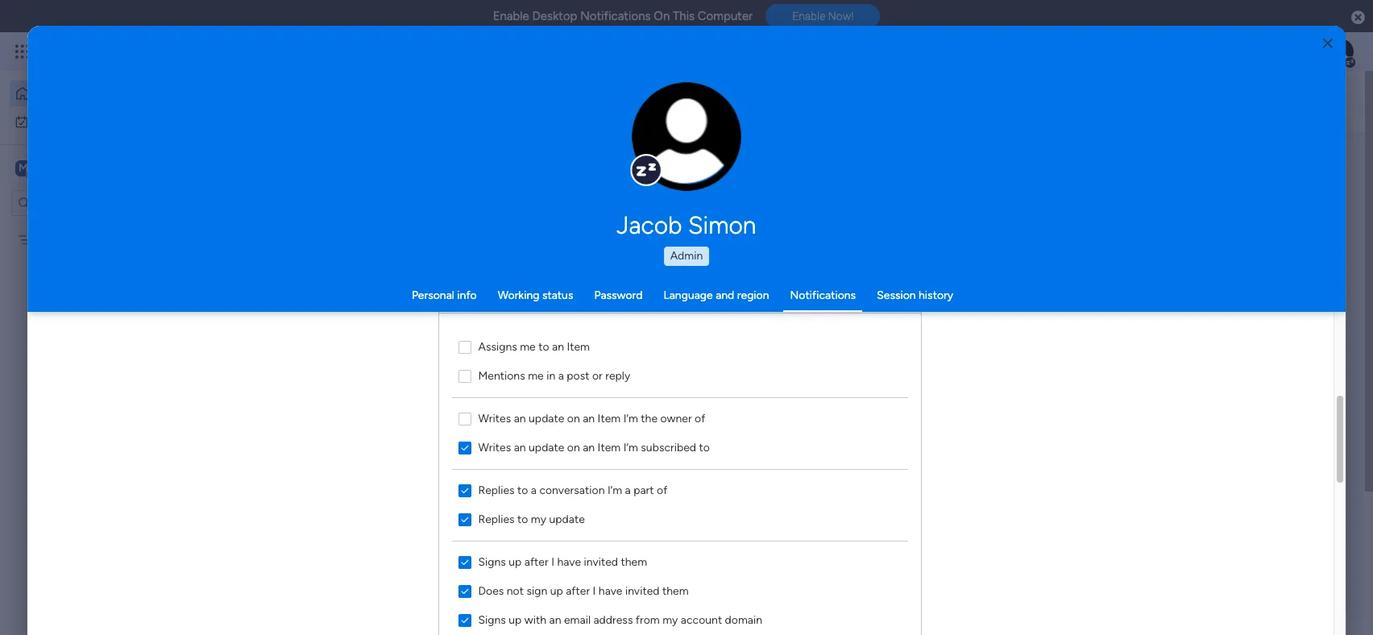 Task type: locate. For each thing, give the bounding box(es) containing it.
0 vertical spatial main
[[37, 160, 65, 175]]

item for the
[[598, 412, 621, 425]]

a up replies to my update
[[531, 483, 537, 497]]

up up not
[[509, 555, 522, 569]]

0 vertical spatial me
[[520, 340, 536, 353]]

1 vertical spatial main
[[412, 354, 436, 368]]

conversation
[[540, 483, 605, 497]]

to up in
[[539, 340, 550, 353]]

0 vertical spatial up
[[509, 555, 522, 569]]

a left part
[[625, 483, 631, 497]]

0 horizontal spatial of
[[657, 483, 668, 497]]

main
[[37, 160, 65, 175], [412, 354, 436, 368]]

home
[[37, 86, 68, 100]]

0 horizontal spatial main
[[37, 160, 65, 175]]

1 vertical spatial them
[[663, 584, 689, 598]]

my
[[531, 512, 547, 526], [663, 613, 678, 627]]

0 vertical spatial have
[[557, 555, 581, 569]]

update for writes an update on an item i'm subscribed to
[[529, 441, 565, 454]]

work left management
[[306, 354, 330, 368]]

enable inside 'button'
[[793, 10, 826, 23]]

board
[[56, 233, 85, 246]]

1 horizontal spatial invited
[[626, 584, 660, 598]]

on down "writes an update on an item i'm the owner of"
[[567, 441, 580, 454]]

of right part
[[657, 483, 668, 497]]

2 replies from the top
[[478, 512, 515, 526]]

password
[[594, 289, 643, 302]]

1 horizontal spatial work
[[306, 354, 330, 368]]

writes an update on an item i'm the owner of
[[478, 412, 706, 425]]

item up 'writes an update on an item i'm subscribed to'
[[598, 412, 621, 425]]

an down mentions
[[514, 412, 526, 425]]

a
[[558, 369, 564, 383], [531, 483, 537, 497], [625, 483, 631, 497]]

main inside 'link'
[[412, 354, 436, 368]]

1 vertical spatial item
[[598, 412, 621, 425]]

update
[[529, 412, 565, 425], [529, 441, 565, 454], [549, 512, 585, 526]]

0 horizontal spatial and
[[520, 552, 542, 567]]

0 vertical spatial update
[[529, 412, 565, 425]]

1 replies from the top
[[478, 483, 515, 497]]

enable
[[493, 9, 529, 23], [793, 10, 826, 23]]

my down conversation
[[531, 512, 547, 526]]

2 vertical spatial update
[[549, 512, 585, 526]]

to
[[539, 340, 550, 353], [699, 441, 710, 454], [518, 483, 528, 497], [518, 512, 528, 526]]

0 horizontal spatial have
[[557, 555, 581, 569]]

picture
[[671, 159, 704, 171]]

1 horizontal spatial after
[[566, 584, 590, 598]]

1 horizontal spatial workspace
[[439, 354, 493, 368]]

and
[[716, 289, 735, 302], [520, 552, 542, 567]]

0 vertical spatial and
[[716, 289, 735, 302]]

my right from
[[663, 613, 678, 627]]

an right with
[[550, 613, 562, 627]]

>
[[402, 354, 409, 368]]

desktop
[[532, 9, 578, 23]]

1 vertical spatial up
[[550, 584, 563, 598]]

profile
[[692, 146, 721, 158]]

me left in
[[528, 369, 544, 383]]

home button
[[10, 81, 173, 106]]

0 vertical spatial on
[[567, 412, 580, 425]]

enable now! button
[[766, 4, 881, 28]]

to right subscribed
[[699, 441, 710, 454]]

on up 'writes an update on an item i'm subscribed to'
[[567, 412, 580, 425]]

update down conversation
[[549, 512, 585, 526]]

0 vertical spatial my
[[531, 512, 547, 526]]

up right "sign"
[[550, 584, 563, 598]]

up for after
[[509, 555, 522, 569]]

0 vertical spatial writes
[[478, 412, 511, 425]]

and left region
[[716, 289, 735, 302]]

and left start
[[520, 552, 542, 567]]

i up address
[[593, 584, 596, 598]]

assigns
[[478, 340, 517, 353]]

working
[[498, 289, 540, 302]]

1 vertical spatial after
[[566, 584, 590, 598]]

0 horizontal spatial i
[[552, 555, 555, 569]]

invited up does not sign up after i have invited them
[[584, 555, 618, 569]]

my inside my work button
[[35, 114, 51, 128]]

or
[[592, 369, 603, 383]]

1 on from the top
[[567, 412, 580, 425]]

personal
[[412, 289, 455, 302]]

update up conversation
[[529, 441, 565, 454]]

work down home
[[54, 114, 78, 128]]

work
[[54, 114, 78, 128], [306, 354, 330, 368]]

1 horizontal spatial my
[[663, 613, 678, 627]]

1 vertical spatial work
[[306, 354, 330, 368]]

1 vertical spatial me
[[528, 369, 544, 383]]

1 horizontal spatial and
[[716, 289, 735, 302]]

i'm
[[624, 412, 638, 425], [624, 441, 638, 454], [608, 483, 623, 497]]

0 horizontal spatial them
[[621, 555, 648, 569]]

replies for replies to my update
[[478, 512, 515, 526]]

of
[[695, 412, 706, 425], [657, 483, 668, 497]]

my left board
[[38, 233, 53, 246]]

my board
[[38, 233, 85, 246]]

main right workspace icon
[[37, 160, 65, 175]]

change profile picture button
[[632, 82, 742, 192]]

1 horizontal spatial notifications
[[790, 289, 856, 302]]

work inside work management > main workspace 'link'
[[306, 354, 330, 368]]

1 horizontal spatial main
[[412, 354, 436, 368]]

my inside my board list box
[[38, 233, 53, 246]]

region
[[440, 313, 922, 635]]

i
[[552, 555, 555, 569], [593, 584, 596, 598]]

2 writes from the top
[[478, 441, 511, 454]]

your
[[423, 552, 449, 567]]

1 vertical spatial and
[[520, 552, 542, 567]]

admin
[[670, 249, 703, 263]]

0 horizontal spatial after
[[525, 555, 549, 569]]

now!
[[829, 10, 854, 23]]

0 vertical spatial my
[[35, 114, 51, 128]]

2 vertical spatial up
[[509, 613, 522, 627]]

me
[[520, 340, 536, 353], [528, 369, 544, 383]]

this
[[673, 9, 695, 23]]

0 vertical spatial replies
[[478, 483, 515, 497]]

on
[[654, 9, 670, 23]]

replies up replies to my update
[[478, 483, 515, 497]]

after
[[525, 555, 549, 569], [566, 584, 590, 598]]

collaborating
[[575, 552, 651, 567]]

replies
[[478, 483, 515, 497], [478, 512, 515, 526]]

notifications link
[[790, 289, 856, 302]]

writes an update on an item i'm subscribed to
[[478, 441, 710, 454]]

have up address
[[599, 584, 623, 598]]

notifications right region
[[790, 289, 856, 302]]

1 signs from the top
[[478, 555, 506, 569]]

2 on from the top
[[567, 441, 580, 454]]

close image
[[1324, 37, 1333, 50]]

my
[[35, 114, 51, 128], [38, 233, 53, 246]]

0 horizontal spatial a
[[531, 483, 537, 497]]

1 horizontal spatial them
[[663, 584, 689, 598]]

0 horizontal spatial notifications
[[581, 9, 651, 23]]

owner
[[661, 412, 692, 425]]

1 vertical spatial i
[[593, 584, 596, 598]]

item for subscribed
[[598, 441, 621, 454]]

enable left now!
[[793, 10, 826, 23]]

notifications
[[581, 9, 651, 23], [790, 289, 856, 302]]

0 vertical spatial i'm
[[624, 412, 638, 425]]

1 vertical spatial of
[[657, 483, 668, 497]]

0 vertical spatial signs
[[478, 555, 506, 569]]

jacob simon button
[[465, 211, 909, 240]]

them up account
[[663, 584, 689, 598]]

language
[[664, 289, 713, 302]]

1 vertical spatial update
[[529, 441, 565, 454]]

1 writes from the top
[[478, 412, 511, 425]]

0 vertical spatial i
[[552, 555, 555, 569]]

i'm left part
[[608, 483, 623, 497]]

1 vertical spatial notifications
[[790, 289, 856, 302]]

my down home
[[35, 114, 51, 128]]

from
[[636, 613, 660, 627]]

on for the
[[567, 412, 580, 425]]

1 vertical spatial replies
[[478, 512, 515, 526]]

1 vertical spatial my
[[663, 613, 678, 627]]

update down in
[[529, 412, 565, 425]]

2 signs from the top
[[478, 613, 506, 627]]

me right assigns
[[520, 340, 536, 353]]

i'm left the
[[624, 412, 638, 425]]

my work
[[35, 114, 78, 128]]

no
[[896, 552, 911, 566]]

1 vertical spatial signs
[[478, 613, 506, 627]]

workspace down add to favorites image
[[439, 354, 493, 368]]

not
[[507, 584, 524, 598]]

workspace image
[[15, 159, 31, 177]]

Search in workspace field
[[34, 193, 135, 212]]

notifications left on
[[581, 9, 651, 23]]

password link
[[594, 289, 643, 302]]

i up does not sign up after i have invited them
[[552, 555, 555, 569]]

i'm left subscribed
[[624, 441, 638, 454]]

workspace
[[68, 160, 132, 175], [439, 354, 493, 368]]

1 vertical spatial writes
[[478, 441, 511, 454]]

0 vertical spatial of
[[695, 412, 706, 425]]

0 vertical spatial invited
[[584, 555, 618, 569]]

option
[[0, 225, 206, 228]]

invited up from
[[626, 584, 660, 598]]

0 horizontal spatial work
[[54, 114, 78, 128]]

0 vertical spatial work
[[54, 114, 78, 128]]

2 vertical spatial item
[[598, 441, 621, 454]]

enable now!
[[793, 10, 854, 23]]

0 horizontal spatial workspace
[[68, 160, 132, 175]]

signs up does at left bottom
[[478, 555, 506, 569]]

main right >
[[412, 354, 436, 368]]

after up email
[[566, 584, 590, 598]]

1 vertical spatial my
[[38, 233, 53, 246]]

item up post
[[567, 340, 590, 353]]

workspace up search in workspace "field"
[[68, 160, 132, 175]]

enable left desktop
[[493, 9, 529, 23]]

address
[[594, 613, 633, 627]]

mentions
[[478, 369, 525, 383]]

1 vertical spatial have
[[599, 584, 623, 598]]

session
[[877, 289, 916, 302]]

1 vertical spatial workspace
[[439, 354, 493, 368]]

them
[[621, 555, 648, 569], [663, 584, 689, 598]]

1 vertical spatial i'm
[[624, 441, 638, 454]]

have up does not sign up after i have invited them
[[557, 555, 581, 569]]

start
[[545, 552, 572, 567]]

signs
[[478, 555, 506, 569], [478, 613, 506, 627]]

them up does not sign up after i have invited them
[[621, 555, 648, 569]]

1 image
[[1138, 33, 1153, 51]]

up for with
[[509, 613, 522, 627]]

replies up teammates
[[478, 512, 515, 526]]

enable for enable desktop notifications on this computer
[[493, 9, 529, 23]]

jacob
[[617, 211, 682, 240]]

0 horizontal spatial enable
[[493, 9, 529, 23]]

a right in
[[558, 369, 564, 383]]

mentions me in a post or reply
[[478, 369, 631, 383]]

on
[[567, 412, 580, 425], [567, 441, 580, 454]]

on for subscribed
[[567, 441, 580, 454]]

replies to my update
[[478, 512, 585, 526]]

an
[[552, 340, 564, 353], [514, 412, 526, 425], [583, 412, 595, 425], [514, 441, 526, 454], [583, 441, 595, 454], [550, 613, 562, 627]]

item down "writes an update on an item i'm the owner of"
[[598, 441, 621, 454]]

main workspace
[[37, 160, 132, 175]]

after up "sign"
[[525, 555, 549, 569]]

session history
[[877, 289, 954, 302]]

email
[[564, 613, 591, 627]]

have
[[557, 555, 581, 569], [599, 584, 623, 598]]

1 vertical spatial on
[[567, 441, 580, 454]]

0 vertical spatial them
[[621, 555, 648, 569]]

up left with
[[509, 613, 522, 627]]

1 horizontal spatial enable
[[793, 10, 826, 23]]

me for assigns
[[520, 340, 536, 353]]

i'm for the
[[624, 412, 638, 425]]

0 horizontal spatial invited
[[584, 555, 618, 569]]

signs down does at left bottom
[[478, 613, 506, 627]]

of right owner on the bottom of page
[[695, 412, 706, 425]]



Task type: vqa. For each thing, say whether or not it's contained in the screenshot.
them
yes



Task type: describe. For each thing, give the bounding box(es) containing it.
0 vertical spatial after
[[525, 555, 549, 569]]

my for my work
[[35, 114, 51, 128]]

history
[[919, 289, 954, 302]]

region containing assigns me to an item
[[440, 313, 922, 635]]

change
[[653, 146, 689, 158]]

signs up after i have invited them
[[478, 555, 648, 569]]

me for mentions
[[528, 369, 544, 383]]

part
[[634, 483, 654, 497]]

does
[[478, 584, 504, 598]]

sign
[[527, 584, 548, 598]]

enable desktop notifications on this computer
[[493, 9, 753, 23]]

no thanks button
[[889, 547, 953, 572]]

add to favorites image
[[472, 327, 489, 343]]

an up 'writes an update on an item i'm subscribed to'
[[583, 412, 595, 425]]

1 vertical spatial invited
[[626, 584, 660, 598]]

in
[[547, 369, 556, 383]]

the
[[641, 412, 658, 425]]

no thanks
[[896, 552, 947, 566]]

an up mentions me in a post or reply
[[552, 340, 564, 353]]

account
[[681, 613, 723, 627]]

computer
[[698, 9, 753, 23]]

personal info
[[412, 289, 477, 302]]

writes for writes an update on an item i'm subscribed to
[[478, 441, 511, 454]]

my board list box
[[0, 222, 206, 471]]

an down "writes an update on an item i'm the owner of"
[[583, 441, 595, 454]]

jacob simon image
[[1329, 39, 1354, 64]]

management
[[333, 354, 399, 368]]

0 vertical spatial workspace
[[68, 160, 132, 175]]

1 horizontal spatial of
[[695, 412, 706, 425]]

domain
[[725, 613, 763, 627]]

invite your teammates and start collaborating
[[387, 552, 651, 567]]

language and region
[[664, 289, 769, 302]]

1 horizontal spatial have
[[599, 584, 623, 598]]

working status link
[[498, 289, 574, 302]]

change profile picture
[[653, 146, 721, 171]]

enable for enable now!
[[793, 10, 826, 23]]

1 horizontal spatial i
[[593, 584, 596, 598]]

session history link
[[877, 289, 954, 302]]

signs up with an email address from my account domain
[[478, 613, 763, 627]]

replies for replies to a conversation i'm a part of
[[478, 483, 515, 497]]

0 vertical spatial notifications
[[581, 9, 651, 23]]

1 horizontal spatial a
[[558, 369, 564, 383]]

personal info link
[[412, 289, 477, 302]]

2 horizontal spatial a
[[625, 483, 631, 497]]

region
[[737, 289, 769, 302]]

1
[[435, 418, 440, 432]]

jacob simon
[[617, 211, 757, 240]]

simon
[[688, 211, 757, 240]]

select product image
[[15, 44, 31, 60]]

language and region link
[[664, 289, 769, 302]]

m
[[19, 161, 28, 175]]

work inside my work button
[[54, 114, 78, 128]]

does not sign up after i have invited them
[[478, 584, 689, 598]]

writes for writes an update on an item i'm the owner of
[[478, 412, 511, 425]]

thanks
[[914, 552, 947, 566]]

status
[[542, 289, 574, 302]]

to up replies to my update
[[518, 483, 528, 497]]

reply
[[606, 369, 631, 383]]

signs for signs up after i have invited them
[[478, 555, 506, 569]]

info
[[457, 289, 477, 302]]

post
[[567, 369, 590, 383]]

invite
[[387, 552, 420, 567]]

work management > main workspace
[[306, 354, 493, 368]]

0 horizontal spatial my
[[531, 512, 547, 526]]

assigns me to an item
[[478, 340, 590, 353]]

workspace inside 'link'
[[439, 354, 493, 368]]

subscribed
[[641, 441, 697, 454]]

dapulse close image
[[1352, 10, 1366, 26]]

my work button
[[10, 108, 173, 134]]

update for writes an update on an item i'm the owner of
[[529, 412, 565, 425]]

with
[[525, 613, 547, 627]]

to up invite your teammates and start collaborating
[[518, 512, 528, 526]]

my for my board
[[38, 233, 53, 246]]

2 vertical spatial i'm
[[608, 483, 623, 497]]

0 vertical spatial item
[[567, 340, 590, 353]]

working status
[[498, 289, 574, 302]]

work management > main workspace link
[[278, 196, 504, 377]]

signs for signs up with an email address from my account domain
[[478, 613, 506, 627]]

i'm for subscribed
[[624, 441, 638, 454]]

teammates
[[452, 552, 517, 567]]

workspace selection element
[[15, 158, 135, 179]]

an up replies to a conversation i'm a part of
[[514, 441, 526, 454]]

replies to a conversation i'm a part of
[[478, 483, 668, 497]]

main inside workspace selection element
[[37, 160, 65, 175]]



